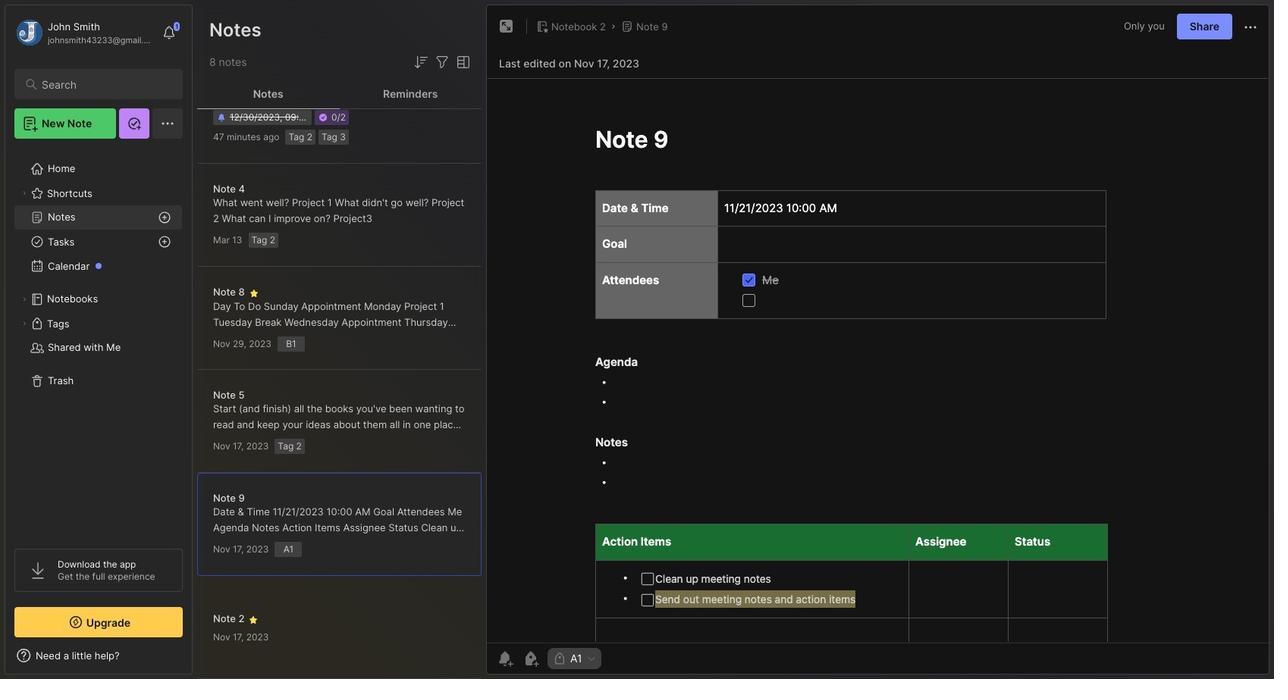 Task type: locate. For each thing, give the bounding box(es) containing it.
add tag image
[[522, 650, 540, 668]]

tree
[[5, 148, 192, 535]]

Sort options field
[[412, 53, 430, 71]]

add a reminder image
[[496, 650, 514, 668]]

tab list
[[197, 79, 482, 109]]

expand tags image
[[20, 319, 29, 328]]

expand notebooks image
[[20, 295, 29, 304]]

none search field inside main element
[[42, 75, 169, 93]]

tree inside main element
[[5, 148, 192, 535]]

Add filters field
[[433, 53, 451, 71]]

None search field
[[42, 75, 169, 93]]

main element
[[0, 0, 197, 680]]



Task type: vqa. For each thing, say whether or not it's contained in the screenshot.
'search field' within Main 'element'
no



Task type: describe. For each thing, give the bounding box(es) containing it.
Search text field
[[42, 77, 169, 92]]

more actions image
[[1242, 18, 1260, 36]]

Note Editor text field
[[487, 78, 1269, 643]]

View options field
[[451, 53, 473, 71]]

add filters image
[[433, 53, 451, 71]]

Account field
[[14, 17, 155, 48]]

expand note image
[[498, 17, 516, 36]]

click to collapse image
[[192, 652, 203, 670]]

WHAT'S NEW field
[[5, 644, 192, 668]]

More actions field
[[1242, 17, 1260, 36]]

note window element
[[486, 5, 1270, 675]]



